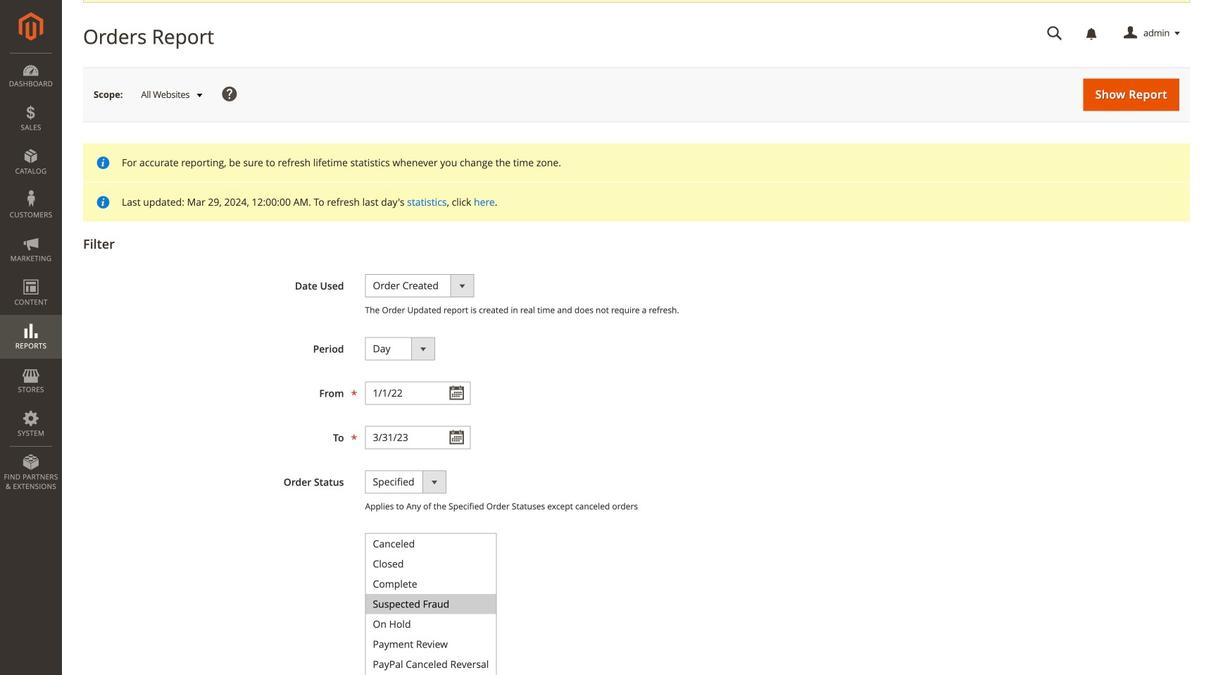 Task type: locate. For each thing, give the bounding box(es) containing it.
None text field
[[365, 426, 471, 449]]

magento admin panel image
[[19, 12, 43, 41]]

menu bar
[[0, 53, 62, 498]]

None text field
[[1038, 21, 1073, 46], [365, 381, 471, 405], [1038, 21, 1073, 46], [365, 381, 471, 405]]



